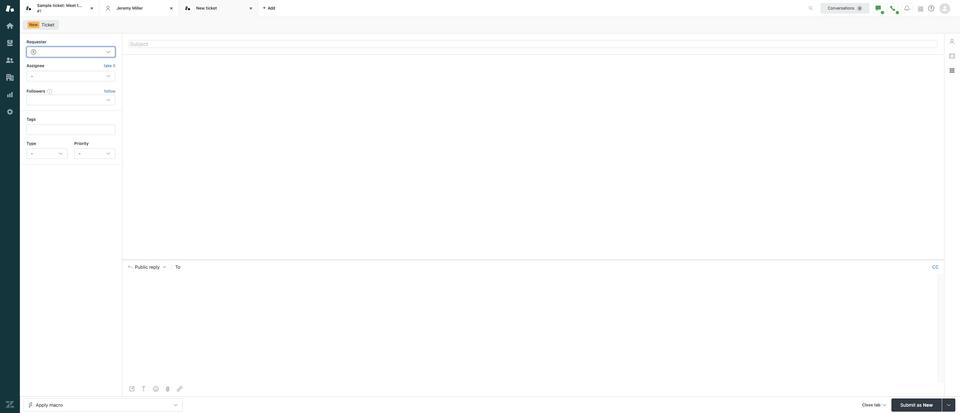 Task type: vqa. For each thing, say whether or not it's contained in the screenshot.
the 'Chat' link
no



Task type: describe. For each thing, give the bounding box(es) containing it.
main element
[[0, 0, 20, 414]]

- for priority
[[79, 151, 81, 156]]

ticket inside tab
[[206, 6, 217, 11]]

followers element
[[27, 95, 115, 105]]

insert emojis image
[[153, 387, 158, 392]]

- button for priority
[[74, 149, 115, 159]]

knowledge image
[[950, 53, 955, 59]]

requester element
[[27, 47, 115, 57]]

button displays agent's chat status as online. image
[[876, 5, 881, 11]]

minimize composer image
[[531, 258, 536, 263]]

1 close image from the left
[[89, 5, 95, 12]]

ticket inside sample ticket: meet the ticket #1
[[84, 3, 95, 8]]

close
[[862, 403, 873, 408]]

tags
[[27, 117, 36, 122]]

zendesk support image
[[6, 4, 14, 13]]

2 vertical spatial new
[[923, 403, 933, 408]]

miller
[[132, 6, 143, 11]]

tabs tab list
[[20, 0, 802, 17]]

take
[[104, 63, 112, 68]]

close tab
[[862, 403, 881, 408]]

secondary element
[[20, 18, 960, 31]]

get help image
[[929, 5, 935, 11]]

cc
[[933, 264, 939, 270]]

organizations image
[[6, 73, 14, 82]]

take it
[[104, 63, 115, 68]]

follow
[[104, 89, 115, 94]]

sample ticket: meet the ticket #1
[[37, 3, 95, 13]]

- for type
[[31, 151, 33, 156]]

followers
[[27, 89, 45, 94]]

customers image
[[6, 56, 14, 65]]

the
[[77, 3, 83, 8]]

apply
[[36, 403, 48, 408]]

- button for type
[[27, 149, 68, 159]]

conversations button
[[821, 3, 870, 13]]

apply macro
[[36, 403, 63, 408]]

new for new
[[29, 22, 38, 27]]

ticket
[[41, 22, 54, 28]]

add link (cmd k) image
[[177, 387, 182, 392]]

new for new ticket
[[196, 6, 205, 11]]

jeremy
[[117, 6, 131, 11]]

assignee
[[27, 63, 44, 68]]

close image
[[168, 5, 175, 12]]

submit
[[901, 403, 916, 408]]

Subject field
[[129, 40, 938, 48]]

admin image
[[6, 108, 14, 116]]

- inside the assignee element
[[31, 73, 33, 79]]

type
[[27, 141, 36, 146]]

info on adding followers image
[[47, 89, 52, 94]]



Task type: locate. For each thing, give the bounding box(es) containing it.
- down the type
[[31, 151, 33, 156]]

1 horizontal spatial close image
[[248, 5, 254, 12]]

add button
[[259, 0, 279, 16]]

as
[[917, 403, 922, 408]]

new ticket tab
[[179, 0, 259, 17]]

public reply button
[[122, 261, 171, 274]]

tab
[[20, 0, 99, 17]]

priority
[[74, 141, 89, 146]]

new
[[196, 6, 205, 11], [29, 22, 38, 27], [923, 403, 933, 408]]

new left ticket
[[29, 22, 38, 27]]

get started image
[[6, 22, 14, 30]]

1 horizontal spatial new
[[196, 6, 205, 11]]

zendesk products image
[[919, 6, 923, 11]]

submit as new
[[901, 403, 933, 408]]

2 - button from the left
[[74, 149, 115, 159]]

0 horizontal spatial ticket
[[84, 3, 95, 8]]

0 horizontal spatial new
[[29, 22, 38, 27]]

to
[[175, 264, 180, 270]]

add
[[268, 5, 275, 10]]

new inside new ticket tab
[[196, 6, 205, 11]]

sample
[[37, 3, 52, 8]]

draft mode image
[[129, 387, 135, 392]]

customer context image
[[950, 39, 955, 44]]

new inside secondary element
[[29, 22, 38, 27]]

- button down the type
[[27, 149, 68, 159]]

ticket
[[84, 3, 95, 8], [206, 6, 217, 11]]

public reply
[[135, 265, 160, 270]]

- down assignee
[[31, 73, 33, 79]]

1 - button from the left
[[27, 149, 68, 159]]

new right as
[[923, 403, 933, 408]]

cc button
[[933, 264, 939, 270]]

1 horizontal spatial - button
[[74, 149, 115, 159]]

close image right the
[[89, 5, 95, 12]]

apps image
[[950, 68, 955, 73]]

notifications image
[[905, 5, 910, 11]]

-
[[31, 73, 33, 79], [31, 151, 33, 156], [79, 151, 81, 156]]

conversations
[[828, 5, 855, 10]]

reply
[[149, 265, 160, 270]]

meet
[[66, 3, 76, 8]]

0 horizontal spatial close image
[[89, 5, 95, 12]]

format text image
[[141, 387, 147, 392]]

macro
[[49, 403, 63, 408]]

ticket:
[[53, 3, 65, 8]]

0 vertical spatial new
[[196, 6, 205, 11]]

it
[[113, 63, 115, 68]]

tab containing sample ticket: meet the ticket
[[20, 0, 99, 17]]

- down the priority
[[79, 151, 81, 156]]

jeremy miller
[[117, 6, 143, 11]]

close tab button
[[859, 399, 889, 413]]

0 horizontal spatial - button
[[27, 149, 68, 159]]

1 horizontal spatial ticket
[[206, 6, 217, 11]]

2 close image from the left
[[248, 5, 254, 12]]

requester
[[27, 39, 47, 44]]

close image inside new ticket tab
[[248, 5, 254, 12]]

add attachment image
[[165, 387, 170, 392]]

reporting image
[[6, 91, 14, 99]]

close image
[[89, 5, 95, 12], [248, 5, 254, 12]]

- button
[[27, 149, 68, 159], [74, 149, 115, 159]]

tags element
[[27, 125, 115, 135]]

public
[[135, 265, 148, 270]]

take it button
[[104, 63, 115, 70]]

new right close icon
[[196, 6, 205, 11]]

tab
[[874, 403, 881, 408]]

zendesk image
[[6, 401, 14, 409]]

displays possible ticket submission types image
[[946, 403, 952, 408]]

jeremy miller tab
[[99, 0, 179, 17]]

1 vertical spatial new
[[29, 22, 38, 27]]

views image
[[6, 39, 14, 47]]

#1
[[37, 8, 41, 13]]

new ticket
[[196, 6, 217, 11]]

- button down the priority
[[74, 149, 115, 159]]

close image left add popup button
[[248, 5, 254, 12]]

follow button
[[104, 89, 115, 94]]

assignee element
[[27, 71, 115, 81]]

2 horizontal spatial new
[[923, 403, 933, 408]]



